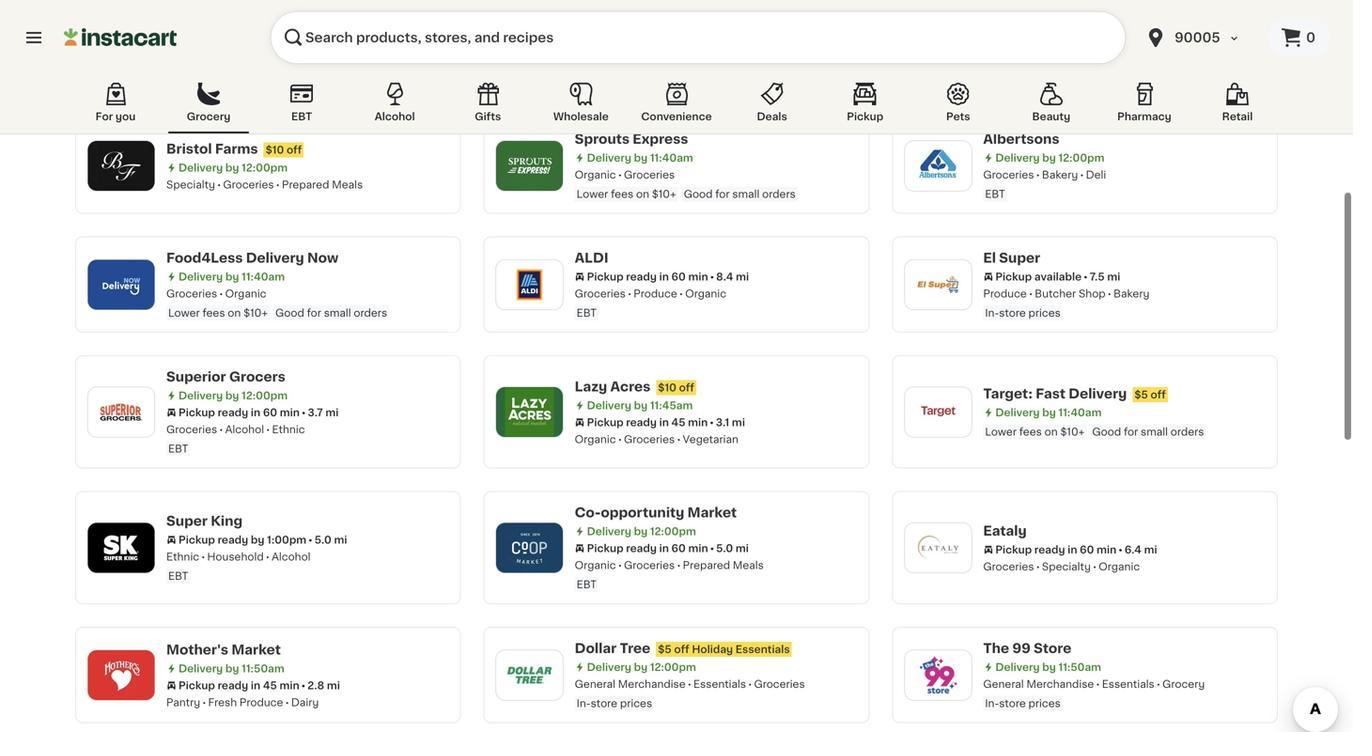 Task type: locate. For each thing, give the bounding box(es) containing it.
1 horizontal spatial $5
[[1135, 390, 1149, 400]]

1 vertical spatial vegetarian
[[683, 434, 739, 444]]

in up groceries specialty organic
[[1068, 545, 1078, 555]]

5.0 mi for pickup ready in 60 min
[[716, 543, 749, 554]]

store down the pickup available
[[1000, 308, 1026, 318]]

2.8
[[308, 680, 324, 691]]

1 vertical spatial good
[[275, 308, 304, 318]]

prepared up farms
[[223, 69, 271, 79]]

ebt link
[[484, 0, 870, 95]]

general merchandise essentials grocery in-store prices
[[984, 679, 1205, 709]]

ebt up the dollar
[[577, 580, 597, 590]]

lazy acres logo image
[[505, 388, 554, 436]]

11:40am down target: fast delivery $5 off
[[1059, 408, 1102, 418]]

1 vertical spatial bakery
[[1114, 289, 1150, 299]]

ready
[[1035, 52, 1066, 62], [626, 272, 657, 282], [218, 408, 248, 418], [626, 417, 657, 428], [218, 535, 248, 545], [626, 543, 657, 554], [1035, 545, 1066, 555], [218, 680, 248, 691]]

you
[[116, 111, 136, 122]]

grocery inside general merchandise essentials grocery in-store prices
[[1163, 679, 1205, 690]]

on for delivery
[[228, 308, 241, 318]]

pickup down super king
[[179, 535, 215, 545]]

off inside dollar tree $5 off holiday essentials
[[674, 644, 690, 655]]

min left 6.4
[[1097, 545, 1117, 555]]

small down deals
[[733, 189, 760, 199]]

1 vertical spatial 3.1
[[716, 417, 730, 428]]

$10+ inside groceries organic lower fees on $10+ good for small orders
[[244, 308, 268, 318]]

1 horizontal spatial on
[[636, 189, 650, 199]]

produce inside groceries produce organic ebt
[[634, 289, 678, 299]]

2 vertical spatial meals
[[733, 560, 764, 571]]

store
[[1000, 308, 1026, 318], [591, 698, 618, 709], [1000, 698, 1026, 709]]

0
[[1307, 31, 1316, 44]]

3.1 up pharmacy button at the top of page
[[1132, 52, 1145, 62]]

by down fast
[[1043, 408, 1056, 418]]

8.4 mi
[[716, 272, 749, 282]]

acres
[[611, 380, 651, 393]]

opportunity
[[601, 506, 685, 519]]

$10+ down food4less delivery now at the left top
[[244, 308, 268, 318]]

min for 3.7 mi
[[280, 408, 300, 418]]

delivery for the 99 store logo
[[996, 662, 1040, 673]]

$10 inside bristol farms $10 off
[[266, 145, 284, 155]]

0 horizontal spatial super
[[166, 515, 208, 528]]

12:00pm for co-opportunity market
[[650, 526, 696, 537]]

1 vertical spatial lower
[[168, 308, 200, 318]]

ethnic inside ethnic household alcohol ebt
[[166, 552, 199, 562]]

1 vertical spatial 11:40am
[[242, 272, 285, 282]]

fresh
[[208, 697, 237, 708]]

None search field
[[271, 11, 1126, 64]]

0 vertical spatial alcohol
[[375, 111, 415, 122]]

0 horizontal spatial bakery
[[1042, 170, 1079, 180]]

meals for specialty
[[332, 179, 363, 190]]

0 vertical spatial $10+
[[652, 189, 677, 199]]

$10+ for delivery
[[244, 308, 268, 318]]

eataly logo image
[[914, 523, 963, 572]]

delivery down the dollar
[[587, 662, 632, 673]]

by for food4less delivery now logo
[[226, 272, 239, 282]]

0 vertical spatial fees
[[611, 189, 634, 199]]

small inside groceries organic lower fees on $10+ good for small orders
[[324, 308, 351, 318]]

Search field
[[271, 11, 1126, 64]]

0 horizontal spatial $10+
[[244, 308, 268, 318]]

$10 up 11:45am at bottom
[[658, 382, 677, 393]]

by for target: fast delivery logo
[[1043, 408, 1056, 418]]

$10+ down express
[[652, 189, 677, 199]]

by for lazy acres logo
[[634, 400, 648, 411]]

3.1
[[1132, 52, 1145, 62], [716, 417, 730, 428]]

for you button
[[75, 79, 156, 133]]

ready up beauty button
[[1035, 52, 1066, 62]]

essentials inside general merchandise essentials groceries in-store prices
[[694, 679, 746, 690]]

pantry
[[166, 697, 200, 708]]

0 vertical spatial meals
[[273, 69, 304, 79]]

60 up organic groceries prepared meals ebt
[[672, 543, 686, 554]]

1 horizontal spatial 1:00pm
[[1084, 52, 1124, 62]]

delivery by 11:40am down food4less delivery now at the left top
[[179, 272, 285, 282]]

pickup down the "aldi"
[[587, 272, 624, 282]]

2 vertical spatial ethnic
[[166, 552, 199, 562]]

wholesale button
[[541, 79, 622, 133]]

essentials
[[736, 644, 790, 655], [694, 679, 746, 690], [1102, 679, 1155, 690]]

meals inside organic groceries prepared meals ebt
[[733, 560, 764, 571]]

groceries inside groceries produce organic ebt
[[575, 289, 626, 299]]

delivery down sprouts
[[587, 153, 632, 163]]

delivery by 11:40am down sprouts express
[[587, 153, 694, 163]]

holiday
[[692, 644, 733, 655]]

mother's
[[166, 643, 228, 656]]

pickup up pantry
[[179, 680, 215, 691]]

meals down 0.5
[[273, 69, 304, 79]]

fees for sprouts
[[611, 189, 634, 199]]

$10 for bristol farms
[[266, 145, 284, 155]]

1 horizontal spatial market
[[688, 506, 737, 519]]

in down 11:45am at bottom
[[660, 417, 669, 428]]

2 horizontal spatial small
[[1141, 427, 1168, 437]]

0 vertical spatial bakery
[[1042, 170, 1079, 180]]

$10+ for express
[[652, 189, 677, 199]]

specialty up beauty
[[1033, 69, 1082, 79]]

on
[[636, 189, 650, 199], [228, 308, 241, 318], [1045, 427, 1058, 437]]

superior grocers
[[166, 370, 286, 384]]

0 vertical spatial available
[[218, 52, 265, 62]]

groceries inside groceries organic lower fees on $10+ good for small orders
[[166, 289, 217, 299]]

60 up groceries produce organic ebt at the top of the page
[[672, 272, 686, 282]]

specialty groceries prepared meals
[[166, 179, 363, 190]]

by for sprouts express logo
[[634, 153, 648, 163]]

2 horizontal spatial delivery by 11:40am
[[996, 408, 1102, 418]]

good inside organic groceries lower fees on $10+ good for small orders
[[684, 189, 713, 199]]

dollar tree $5 off holiday essentials
[[575, 642, 790, 655]]

grocery
[[187, 111, 231, 122], [1163, 679, 1205, 690]]

$5 right tree
[[658, 644, 672, 655]]

$10+
[[652, 189, 677, 199], [244, 308, 268, 318], [1061, 427, 1085, 437]]

1 horizontal spatial 3.1
[[1132, 52, 1145, 62]]

1 horizontal spatial 5.0 mi
[[716, 543, 749, 554]]

0 horizontal spatial produce
[[240, 697, 283, 708]]

general inside general merchandise essentials groceries in-store prices
[[575, 679, 616, 690]]

lower fees on $10+ good for small orders
[[986, 427, 1205, 437]]

meals
[[273, 69, 304, 79], [332, 179, 363, 190], [733, 560, 764, 571]]

60
[[672, 272, 686, 282], [263, 408, 277, 418], [672, 543, 686, 554], [1080, 545, 1095, 555]]

$10 inside lazy acres $10 off
[[658, 382, 677, 393]]

60 for 6.4 mi
[[1080, 545, 1095, 555]]

0 vertical spatial lower
[[577, 189, 609, 199]]

fees down sprouts express
[[611, 189, 634, 199]]

delivery by 11:40am for food4less
[[179, 272, 285, 282]]

2 vertical spatial small
[[1141, 427, 1168, 437]]

general down the at the bottom right of page
[[984, 679, 1024, 690]]

1 vertical spatial orders
[[354, 308, 387, 318]]

1 horizontal spatial pickup ready in 45 min
[[587, 417, 708, 428]]

0 vertical spatial 1:00pm
[[1084, 52, 1124, 62]]

3.1 inside pickup ready by 1:00pm 3.1 mi organic specialty vegetarian
[[1132, 52, 1145, 62]]

albertsons logo image
[[914, 141, 963, 190]]

super king logo image
[[97, 523, 146, 572]]

0 vertical spatial 11:40am
[[650, 153, 694, 163]]

12:00pm for superior grocers
[[242, 391, 288, 401]]

meals up holiday
[[733, 560, 764, 571]]

store inside produce butcher shop bakery in-store prices
[[1000, 308, 1026, 318]]

superior grocers logo image
[[97, 388, 146, 436]]

delivery for superior grocers logo
[[179, 391, 223, 401]]

merchandise inside general merchandise essentials grocery in-store prices
[[1027, 679, 1095, 690]]

0 horizontal spatial 45
[[263, 680, 277, 691]]

prepared inside pickup available 0.5 mi prepared meals ethnic
[[223, 69, 271, 79]]

delivery by 11:40am
[[587, 153, 694, 163], [179, 272, 285, 282], [996, 408, 1102, 418]]

11:50am for the 99 store
[[1059, 662, 1102, 673]]

pickup
[[179, 52, 215, 62], [996, 52, 1032, 62], [847, 111, 884, 122], [587, 272, 624, 282], [996, 272, 1032, 282], [179, 408, 215, 418], [587, 417, 624, 428], [179, 535, 215, 545], [587, 543, 624, 554], [996, 545, 1032, 555], [179, 680, 215, 691]]

for you
[[96, 111, 136, 122]]

1 vertical spatial $10
[[658, 382, 677, 393]]

prices inside general merchandise essentials groceries in-store prices
[[620, 698, 653, 709]]

11:40am down food4less delivery now at the left top
[[242, 272, 285, 282]]

5.0 for pickup ready in 60 min
[[716, 543, 733, 554]]

by down lazy acres $10 off
[[634, 400, 648, 411]]

5.0 right pickup ready by 1:00pm
[[315, 535, 332, 545]]

pickup inside pickup ready by 1:00pm 3.1 mi organic specialty vegetarian
[[996, 52, 1032, 62]]

general inside general merchandise essentials grocery in-store prices
[[984, 679, 1024, 690]]

1 vertical spatial $5
[[658, 644, 672, 655]]

1 horizontal spatial good
[[684, 189, 713, 199]]

60 for 5.0 mi
[[672, 543, 686, 554]]

store for el
[[1000, 308, 1026, 318]]

lower down sprouts
[[577, 189, 609, 199]]

merchandise
[[618, 679, 686, 690], [1027, 679, 1095, 690]]

2 vertical spatial fees
[[1020, 427, 1042, 437]]

shop categories tab list
[[75, 79, 1279, 133]]

0 horizontal spatial general
[[575, 679, 616, 690]]

1 vertical spatial 1:00pm
[[267, 535, 307, 545]]

11:50am up general merchandise essentials grocery in-store prices
[[1059, 662, 1102, 673]]

1 horizontal spatial delivery by 11:40am
[[587, 153, 694, 163]]

co-opportunity market
[[575, 506, 737, 519]]

small inside organic groceries lower fees on $10+ good for small orders
[[733, 189, 760, 199]]

good for express
[[684, 189, 713, 199]]

on inside organic groceries lower fees on $10+ good for small orders
[[636, 189, 650, 199]]

0 horizontal spatial small
[[324, 308, 351, 318]]

good down food4less delivery now at the left top
[[275, 308, 304, 318]]

1 vertical spatial grocery
[[1163, 679, 1205, 690]]

prepared
[[223, 69, 271, 79], [282, 179, 329, 190], [683, 560, 731, 571]]

lower for sprouts express
[[577, 189, 609, 199]]

0 horizontal spatial pickup ready in 45 min
[[179, 680, 300, 691]]

2 vertical spatial orders
[[1171, 427, 1205, 437]]

organic inside organic groceries lower fees on $10+ good for small orders
[[575, 170, 616, 180]]

ethnic household alcohol ebt
[[166, 552, 311, 581]]

prices down butcher
[[1029, 308, 1061, 318]]

dollar tree logo image
[[505, 651, 554, 700]]

co-opportunity market logo image
[[505, 523, 554, 572]]

pickup ready in 45 min
[[587, 417, 708, 428], [179, 680, 300, 691]]

lower down food4less on the left top of the page
[[168, 308, 200, 318]]

good down express
[[684, 189, 713, 199]]

delivery by 12:00pm for superior grocers
[[179, 391, 288, 401]]

merchandise inside general merchandise essentials groceries in-store prices
[[618, 679, 686, 690]]

pickup ready in 60 min up organic groceries prepared meals ebt
[[587, 543, 708, 554]]

in for 2.8 mi
[[251, 680, 261, 691]]

produce butcher shop bakery in-store prices
[[984, 289, 1150, 318]]

12:00pm
[[1059, 153, 1105, 163], [242, 162, 288, 173], [242, 391, 288, 401], [650, 526, 696, 537], [650, 662, 696, 673]]

delivery for lazy acres logo
[[587, 400, 632, 411]]

1:00pm for pickup ready by 1:00pm 3.1 mi organic specialty vegetarian
[[1084, 52, 1124, 62]]

delivery down co- on the bottom of page
[[587, 526, 632, 537]]

0 vertical spatial ethnic
[[312, 69, 345, 79]]

delivery down bristol
[[179, 162, 223, 173]]

super
[[1000, 251, 1041, 265], [166, 515, 208, 528]]

bristol
[[166, 142, 212, 155]]

pickup inside button
[[847, 111, 884, 122]]

general for delivery by 11:50am
[[984, 679, 1024, 690]]

off
[[287, 145, 302, 155], [679, 382, 695, 393], [1151, 390, 1166, 400], [674, 644, 690, 655]]

fees inside groceries organic lower fees on $10+ good for small orders
[[203, 308, 225, 318]]

0 vertical spatial vegetarian
[[1090, 69, 1145, 79]]

0 horizontal spatial orders
[[354, 308, 387, 318]]

prices
[[1029, 308, 1061, 318], [620, 698, 653, 709], [1029, 698, 1061, 709]]

2 merchandise from the left
[[1027, 679, 1095, 690]]

pickup down lazy
[[587, 417, 624, 428]]

meals inside pickup available 0.5 mi prepared meals ethnic
[[273, 69, 304, 79]]

11:40am for delivery
[[242, 272, 285, 282]]

the
[[984, 642, 1010, 655]]

organic down sprouts
[[575, 170, 616, 180]]

by up beauty button
[[1068, 52, 1082, 62]]

vegetarian inside pickup ready by 1:00pm 3.1 mi organic specialty vegetarian
[[1090, 69, 1145, 79]]

the 99 store
[[984, 642, 1072, 655]]

2 vertical spatial lower
[[986, 427, 1017, 437]]

super up the pickup available
[[1000, 251, 1041, 265]]

1 vertical spatial prepared
[[282, 179, 329, 190]]

by for mother's market logo
[[226, 663, 239, 674]]

1 horizontal spatial $10
[[658, 382, 677, 393]]

0 horizontal spatial ethnic
[[166, 552, 199, 562]]

store
[[1034, 642, 1072, 655]]

instacart image
[[64, 26, 177, 49]]

delivery for sprouts express logo
[[587, 153, 632, 163]]

in- for the
[[986, 698, 1000, 709]]

available up butcher
[[1035, 272, 1082, 282]]

general for delivery by 12:00pm
[[575, 679, 616, 690]]

prepared inside organic groceries prepared meals ebt
[[683, 560, 731, 571]]

2 horizontal spatial fees
[[1020, 427, 1042, 437]]

0 horizontal spatial available
[[218, 52, 265, 62]]

0 horizontal spatial lower
[[168, 308, 200, 318]]

by up 'groceries bakery deli ebt'
[[1043, 153, 1056, 163]]

60 for 8.4 mi
[[672, 272, 686, 282]]

2 vertical spatial prepared
[[683, 560, 731, 571]]

target:
[[984, 387, 1033, 400]]

0 vertical spatial for
[[716, 189, 730, 199]]

0 horizontal spatial 1:00pm
[[267, 535, 307, 545]]

0 horizontal spatial alcohol
[[225, 424, 264, 435]]

produce
[[634, 289, 678, 299], [984, 289, 1027, 299], [240, 697, 283, 708]]

1 horizontal spatial super
[[1000, 251, 1041, 265]]

el super logo image
[[914, 260, 963, 309]]

0 horizontal spatial meals
[[273, 69, 304, 79]]

groceries inside organic groceries lower fees on $10+ good for small orders
[[624, 170, 675, 180]]

0 horizontal spatial $10
[[266, 145, 284, 155]]

by
[[226, 35, 239, 45], [1068, 52, 1082, 62], [634, 153, 648, 163], [1043, 153, 1056, 163], [226, 162, 239, 173], [226, 272, 239, 282], [226, 391, 239, 401], [634, 400, 648, 411], [1043, 408, 1056, 418], [634, 526, 648, 537], [251, 535, 265, 545], [634, 662, 648, 673], [1043, 662, 1056, 673], [226, 663, 239, 674]]

food4less delivery now logo image
[[97, 260, 146, 309]]

5.0
[[315, 535, 332, 545], [716, 543, 733, 554]]

for inside groceries organic lower fees on $10+ good for small orders
[[307, 308, 321, 318]]

pickup ready in 45 min up pantry fresh produce dairy on the bottom of the page
[[179, 680, 300, 691]]

0 horizontal spatial 5.0 mi
[[315, 535, 347, 545]]

delivery by 12:00pm down opportunity
[[587, 526, 696, 537]]

organic down 8.4
[[686, 289, 727, 299]]

prepared up now
[[282, 179, 329, 190]]

12:00pm down 'grocers'
[[242, 391, 288, 401]]

0 vertical spatial prepared
[[223, 69, 271, 79]]

1 horizontal spatial 11:40am
[[650, 153, 694, 163]]

5.0 mi
[[315, 535, 347, 545], [716, 543, 749, 554]]

store inside general merchandise essentials grocery in-store prices
[[1000, 698, 1026, 709]]

45
[[672, 417, 686, 428], [263, 680, 277, 691]]

organic groceries lower fees on $10+ good for small orders
[[575, 170, 796, 199]]

target: fast delivery logo image
[[914, 388, 963, 436]]

fees down food4less on the left top of the page
[[203, 308, 225, 318]]

min left 8.4
[[689, 272, 708, 282]]

pharmacy button
[[1105, 79, 1185, 133]]

3.1 up organic groceries vegetarian at the bottom of page
[[716, 417, 730, 428]]

2 horizontal spatial good
[[1093, 427, 1122, 437]]

1 horizontal spatial orders
[[763, 189, 796, 199]]

merchandise down tree
[[618, 679, 686, 690]]

0 horizontal spatial 5.0
[[315, 535, 332, 545]]

prices for el super
[[1029, 308, 1061, 318]]

grocery button
[[168, 79, 249, 133]]

lower inside groceries organic lower fees on $10+ good for small orders
[[168, 308, 200, 318]]

groceries inside general merchandise essentials groceries in-store prices
[[754, 679, 805, 690]]

0 vertical spatial specialty
[[1033, 69, 1082, 79]]

available for pickup available 0.5 mi prepared meals ethnic
[[218, 52, 265, 62]]

2 vertical spatial 11:40am
[[1059, 408, 1102, 418]]

1 vertical spatial 45
[[263, 680, 277, 691]]

2 horizontal spatial prepared
[[683, 560, 731, 571]]

1 vertical spatial available
[[1035, 272, 1082, 282]]

1 horizontal spatial merchandise
[[1027, 679, 1095, 690]]

for for delivery
[[307, 308, 321, 318]]

0 vertical spatial good
[[684, 189, 713, 199]]

delivery by 11:50am down store
[[996, 662, 1102, 673]]

ebt down super king
[[168, 571, 188, 581]]

groceries inside the groceries alcohol ethnic ebt
[[166, 424, 217, 435]]

delivery down mother's
[[179, 663, 223, 674]]

general down the dollar
[[575, 679, 616, 690]]

11:40am for express
[[650, 153, 694, 163]]

on for express
[[636, 189, 650, 199]]

by for co-opportunity market logo
[[634, 526, 648, 537]]

pickup ready in 60 min for 5.0 mi
[[587, 543, 708, 554]]

off inside lazy acres $10 off
[[679, 382, 695, 393]]

1 horizontal spatial lower
[[577, 189, 609, 199]]

delivery by 11:50am
[[179, 35, 285, 45], [996, 662, 1102, 673], [179, 663, 285, 674]]

fees for food4less
[[203, 308, 225, 318]]

lower down target:
[[986, 427, 1017, 437]]

ready up groceries produce organic ebt at the top of the page
[[626, 272, 657, 282]]

target: fast delivery $5 off
[[984, 387, 1166, 400]]

store for the
[[1000, 698, 1026, 709]]

lower inside organic groceries lower fees on $10+ good for small orders
[[577, 189, 609, 199]]

delivery by 11:50am down mother's market
[[179, 663, 285, 674]]

good inside groceries organic lower fees on $10+ good for small orders
[[275, 308, 304, 318]]

0 vertical spatial pickup ready in 45 min
[[587, 417, 708, 428]]

2 general from the left
[[984, 679, 1024, 690]]

prices inside produce butcher shop bakery in-store prices
[[1029, 308, 1061, 318]]

for inside organic groceries lower fees on $10+ good for small orders
[[716, 189, 730, 199]]

essentials inside general merchandise essentials grocery in-store prices
[[1102, 679, 1155, 690]]

small down now
[[324, 308, 351, 318]]

orders inside organic groceries lower fees on $10+ good for small orders
[[763, 189, 796, 199]]

on inside groceries organic lower fees on $10+ good for small orders
[[228, 308, 241, 318]]

orders inside groceries organic lower fees on $10+ good for small orders
[[354, 308, 387, 318]]

on down fast
[[1045, 427, 1058, 437]]

0 vertical spatial $10
[[266, 145, 284, 155]]

11:50am up pantry fresh produce dairy on the bottom of the page
[[242, 663, 285, 674]]

45 for groceries
[[672, 417, 686, 428]]

1 vertical spatial for
[[307, 308, 321, 318]]

2 vertical spatial delivery by 11:40am
[[996, 408, 1102, 418]]

lazy acres $10 off
[[575, 380, 695, 393]]

sprouts express logo image
[[505, 141, 554, 190]]

by down store
[[1043, 662, 1056, 673]]

lazy
[[575, 380, 608, 393]]

pickup down eataly
[[996, 545, 1032, 555]]

1:00pm up ethnic household alcohol ebt
[[267, 535, 307, 545]]

pickup ready in 60 min
[[587, 272, 708, 282], [179, 408, 300, 418], [587, 543, 708, 554], [996, 545, 1117, 555]]

sprouts express
[[575, 133, 689, 146]]

1 horizontal spatial vegetarian
[[1090, 69, 1145, 79]]

prepared down co-opportunity market
[[683, 560, 731, 571]]

market
[[688, 506, 737, 519], [232, 643, 281, 656]]

delivery by 12:00pm
[[996, 153, 1105, 163], [179, 162, 288, 173], [179, 391, 288, 401], [587, 526, 696, 537], [587, 662, 696, 673]]

in- inside general merchandise essentials grocery in-store prices
[[986, 698, 1000, 709]]

prepared for organic
[[683, 560, 731, 571]]

prices inside general merchandise essentials grocery in-store prices
[[1029, 698, 1061, 709]]

1 vertical spatial on
[[228, 308, 241, 318]]

pickup ready in 45 min down delivery by 11:45am
[[587, 417, 708, 428]]

pickup inside pickup available 0.5 mi prepared meals ethnic
[[179, 52, 215, 62]]

ebt
[[577, 70, 597, 80], [291, 111, 312, 122], [986, 189, 1006, 199], [577, 308, 597, 318], [168, 444, 188, 454], [168, 571, 188, 581], [577, 580, 597, 590]]

specialty inside pickup ready by 1:00pm 3.1 mi organic specialty vegetarian
[[1033, 69, 1082, 79]]

pharmacy
[[1118, 111, 1172, 122]]

off inside bristol farms $10 off
[[287, 145, 302, 155]]

delivery by 11:40am down fast
[[996, 408, 1102, 418]]

ebt inside ethnic household alcohol ebt
[[168, 571, 188, 581]]

1 merchandise from the left
[[618, 679, 686, 690]]

pickup left pets
[[847, 111, 884, 122]]

aldi
[[575, 251, 609, 265]]

groceries inside 'groceries bakery deli ebt'
[[984, 170, 1035, 180]]

in up the groceries alcohol ethnic ebt
[[251, 408, 261, 418]]

good for delivery
[[275, 308, 304, 318]]

alcohol button
[[355, 79, 435, 133]]

11:50am
[[242, 35, 285, 45], [1059, 662, 1102, 673], [242, 663, 285, 674]]

super left king
[[166, 515, 208, 528]]

orders for food4less delivery now
[[354, 308, 387, 318]]

1 horizontal spatial alcohol
[[272, 552, 311, 562]]

small
[[733, 189, 760, 199], [324, 308, 351, 318], [1141, 427, 1168, 437]]

by for superior grocers logo
[[226, 391, 239, 401]]

groceries
[[624, 170, 675, 180], [984, 170, 1035, 180], [223, 179, 274, 190], [166, 289, 217, 299], [575, 289, 626, 299], [166, 424, 217, 435], [624, 434, 675, 444], [624, 560, 675, 571], [984, 561, 1035, 572], [754, 679, 805, 690]]

merchandise for 12:00pm
[[618, 679, 686, 690]]

0 horizontal spatial 11:40am
[[242, 272, 285, 282]]

market right opportunity
[[688, 506, 737, 519]]

available inside pickup available 0.5 mi prepared meals ethnic
[[218, 52, 265, 62]]

0 vertical spatial grocery
[[187, 111, 231, 122]]

2 horizontal spatial 11:40am
[[1059, 408, 1102, 418]]

organic inside groceries produce organic ebt
[[686, 289, 727, 299]]

1 vertical spatial pickup ready in 45 min
[[179, 680, 300, 691]]

alcohol inside button
[[375, 111, 415, 122]]

2 horizontal spatial alcohol
[[375, 111, 415, 122]]

mi inside pickup available 0.5 mi prepared meals ethnic
[[293, 52, 306, 62]]

3.1 mi
[[716, 417, 745, 428]]

1 horizontal spatial general
[[984, 679, 1024, 690]]

by down tree
[[634, 662, 648, 673]]

specialty
[[1033, 69, 1082, 79], [166, 179, 215, 190], [1042, 561, 1091, 572]]

in- inside produce butcher shop bakery in-store prices
[[986, 308, 1000, 318]]

beauty
[[1033, 111, 1071, 122]]

fees inside organic groceries lower fees on $10+ good for small orders
[[611, 189, 634, 199]]

albertsons
[[984, 133, 1060, 146]]

delivery down 99
[[996, 662, 1040, 673]]

1:00pm inside pickup ready by 1:00pm 3.1 mi organic specialty vegetarian
[[1084, 52, 1124, 62]]

99
[[1013, 642, 1031, 655]]

1 general from the left
[[575, 679, 616, 690]]

dairy
[[291, 697, 319, 708]]

alcohol inside the groceries alcohol ethnic ebt
[[225, 424, 264, 435]]

delivery down food4less on the left top of the page
[[179, 272, 223, 282]]

5.0 up organic groceries prepared meals ebt
[[716, 543, 733, 554]]

on down sprouts express
[[636, 189, 650, 199]]

alcohol down pickup ready by 1:00pm
[[272, 552, 311, 562]]

0 vertical spatial delivery by 11:40am
[[587, 153, 694, 163]]

delivery by 11:40am for sprouts
[[587, 153, 694, 163]]

ebt down superior
[[168, 444, 188, 454]]

butcher
[[1035, 289, 1077, 299]]

$10+ inside organic groceries lower fees on $10+ good for small orders
[[652, 189, 677, 199]]

1 horizontal spatial small
[[733, 189, 760, 199]]

11:45am
[[650, 400, 693, 411]]

0 horizontal spatial grocery
[[187, 111, 231, 122]]

aldi logo image
[[505, 260, 554, 309]]

1 horizontal spatial $10+
[[652, 189, 677, 199]]

delivery down target:
[[996, 408, 1040, 418]]

0 horizontal spatial $5
[[658, 644, 672, 655]]

delivery down superior
[[179, 391, 223, 401]]

pickup ready in 60 min up groceries specialty organic
[[996, 545, 1117, 555]]

45 down 11:45am at bottom
[[672, 417, 686, 428]]

specialty up store
[[1042, 561, 1091, 572]]



Task type: vqa. For each thing, say whether or not it's contained in the screenshot.


Task type: describe. For each thing, give the bounding box(es) containing it.
prepared for specialty
[[282, 179, 329, 190]]

delivery by 12:00pm for albertsons
[[996, 153, 1105, 163]]

pickup down co- on the bottom of page
[[587, 543, 624, 554]]

delivery for food4less delivery now logo
[[179, 272, 223, 282]]

0 button
[[1269, 19, 1331, 56]]

wholesale
[[554, 111, 609, 122]]

co-
[[575, 506, 601, 519]]

90005 button
[[1145, 11, 1258, 64]]

ebt inside groceries produce organic ebt
[[577, 308, 597, 318]]

essentials inside dollar tree $5 off holiday essentials
[[736, 644, 790, 655]]

3.7
[[308, 408, 323, 418]]

delivery by 12:00pm down tree
[[587, 662, 696, 673]]

8.4
[[716, 272, 734, 282]]

ebt inside organic groceries prepared meals ebt
[[577, 580, 597, 590]]

bakery inside produce butcher shop bakery in-store prices
[[1114, 289, 1150, 299]]

el super
[[984, 251, 1041, 265]]

ebt inside the groceries alcohol ethnic ebt
[[168, 444, 188, 454]]

pickup available
[[996, 272, 1082, 282]]

in- for el
[[986, 308, 1000, 318]]

organic down 6.4
[[1099, 561, 1141, 572]]

in for 6.4 mi
[[1068, 545, 1078, 555]]

now
[[307, 251, 339, 265]]

2 horizontal spatial for
[[1124, 427, 1139, 437]]

farms
[[215, 142, 258, 155]]

by for the 99 store logo
[[1043, 662, 1056, 673]]

ready up pantry fresh produce dairy on the bottom of the page
[[218, 680, 248, 691]]

2 vertical spatial good
[[1093, 427, 1122, 437]]

beauty button
[[1011, 79, 1092, 133]]

min for 6.4 mi
[[1097, 545, 1117, 555]]

pickup ready in 45 min for 11:45am
[[587, 417, 708, 428]]

meals for organic
[[733, 560, 764, 571]]

pickup ready in 45 min for 11:50am
[[179, 680, 300, 691]]

6.4 mi
[[1125, 545, 1158, 555]]

min for 3.1 mi
[[688, 417, 708, 428]]

delivery by 11:50am for the 99 store
[[996, 662, 1102, 673]]

delivery by 11:50am for mother's market
[[179, 663, 285, 674]]

12:00pm up the specialty groceries prepared meals
[[242, 162, 288, 173]]

0 horizontal spatial 3.1
[[716, 417, 730, 428]]

superior
[[166, 370, 226, 384]]

min for 2.8 mi
[[280, 680, 300, 691]]

pickup ready in 60 min for 3.7 mi
[[179, 408, 300, 418]]

in for 3.1 mi
[[660, 417, 669, 428]]

organic groceries prepared meals ebt
[[575, 560, 764, 590]]

express
[[633, 133, 689, 146]]

1 vertical spatial market
[[232, 643, 281, 656]]

tree
[[620, 642, 651, 655]]

60 for 3.7 mi
[[263, 408, 277, 418]]

king
[[211, 515, 243, 528]]

in for 3.7 mi
[[251, 408, 261, 418]]

12:00pm down dollar tree $5 off holiday essentials
[[650, 662, 696, 673]]

pickup ready in 60 min for 6.4 mi
[[996, 545, 1117, 555]]

pickup down el super
[[996, 272, 1032, 282]]

2 horizontal spatial orders
[[1171, 427, 1205, 437]]

pets button
[[918, 79, 999, 133]]

organic down lazy
[[575, 434, 616, 444]]

organic inside organic groceries prepared meals ebt
[[575, 560, 616, 571]]

sprouts
[[575, 133, 630, 146]]

merchandise for 11:50am
[[1027, 679, 1095, 690]]

delivery for albertsons logo
[[996, 153, 1040, 163]]

1 vertical spatial specialty
[[166, 179, 215, 190]]

delivery up groceries organic lower fees on $10+ good for small orders
[[246, 251, 304, 265]]

groceries organic lower fees on $10+ good for small orders
[[166, 289, 387, 318]]

7.5 mi
[[1090, 272, 1121, 282]]

ready down opportunity
[[626, 543, 657, 554]]

produce inside produce butcher shop bakery in-store prices
[[984, 289, 1027, 299]]

pickup ready by 1:00pm
[[179, 535, 307, 545]]

general merchandise essentials groceries in-store prices
[[575, 679, 805, 709]]

off for tree
[[674, 644, 690, 655]]

super king
[[166, 515, 243, 528]]

$10 for lazy acres
[[658, 382, 677, 393]]

delivery for co-opportunity market logo
[[587, 526, 632, 537]]

ready inside pickup ready by 1:00pm 3.1 mi organic specialty vegetarian
[[1035, 52, 1066, 62]]

organic inside pickup ready by 1:00pm 3.1 mi organic specialty vegetarian
[[984, 69, 1025, 79]]

pickup ready in 60 min for 8.4 mi
[[587, 272, 708, 282]]

convenience
[[641, 111, 712, 122]]

small for sprouts express
[[733, 189, 760, 199]]

fast
[[1036, 387, 1066, 400]]

2.8 mi
[[308, 680, 340, 691]]

orders for sprouts express
[[763, 189, 796, 199]]

ready up groceries specialty organic
[[1035, 545, 1066, 555]]

0 vertical spatial market
[[688, 506, 737, 519]]

by for dollar tree logo
[[634, 662, 648, 673]]

retail button
[[1198, 79, 1279, 133]]

0 horizontal spatial vegetarian
[[683, 434, 739, 444]]

pantry fresh produce dairy
[[166, 697, 319, 708]]

pickup ready by 1:00pm 3.1 mi organic specialty vegetarian
[[984, 52, 1161, 79]]

deli
[[1086, 170, 1107, 180]]

off inside target: fast delivery $5 off
[[1151, 390, 1166, 400]]

ethnic inside pickup available 0.5 mi prepared meals ethnic
[[312, 69, 345, 79]]

bristol farms logo image
[[97, 141, 146, 190]]

by up pickup available 0.5 mi prepared meals ethnic
[[226, 35, 239, 45]]

available for pickup available
[[1035, 272, 1082, 282]]

delivery by 11:50am up pickup available 0.5 mi prepared meals ethnic
[[179, 35, 285, 45]]

11:50am up 0.5
[[242, 35, 285, 45]]

deals
[[757, 111, 788, 122]]

pickup available 0.5 mi prepared meals ethnic
[[179, 52, 345, 79]]

7.5
[[1090, 272, 1105, 282]]

off for acres
[[679, 382, 695, 393]]

dollar
[[575, 642, 617, 655]]

for
[[96, 111, 113, 122]]

ready up the household
[[218, 535, 248, 545]]

retail
[[1223, 111, 1253, 122]]

mi inside pickup ready by 1:00pm 3.1 mi organic specialty vegetarian
[[1148, 52, 1161, 62]]

5.0 mi for pickup ready by 1:00pm
[[315, 535, 347, 545]]

pickup down superior
[[179, 408, 215, 418]]

in for 5.0 mi
[[660, 543, 669, 554]]

off for farms
[[287, 145, 302, 155]]

household
[[207, 552, 264, 562]]

ebt inside button
[[291, 111, 312, 122]]

gifts
[[475, 111, 501, 122]]

el
[[984, 251, 996, 265]]

deals button
[[732, 79, 813, 133]]

delivery up pickup available 0.5 mi prepared meals ethnic
[[179, 35, 223, 45]]

mother's market
[[166, 643, 281, 656]]

grocery inside button
[[187, 111, 231, 122]]

$5 inside dollar tree $5 off holiday essentials
[[658, 644, 672, 655]]

3.7 mi
[[308, 408, 339, 418]]

groceries bakery deli ebt
[[984, 170, 1107, 199]]

delivery for dollar tree logo
[[587, 662, 632, 673]]

0.5
[[273, 52, 290, 62]]

12:00pm for albertsons
[[1059, 153, 1105, 163]]

ebt inside 'groceries bakery deli ebt'
[[986, 189, 1006, 199]]

groceries alcohol ethnic ebt
[[166, 424, 305, 454]]

min for 5.0 mi
[[689, 543, 708, 554]]

2 horizontal spatial on
[[1045, 427, 1058, 437]]

organic groceries vegetarian
[[575, 434, 739, 444]]

5.0 for pickup ready by 1:00pm
[[315, 535, 332, 545]]

delivery for bristol farms logo
[[179, 162, 223, 173]]

essentials for general merchandise essentials grocery in-store prices
[[1102, 679, 1155, 690]]

delivery for mother's market logo
[[179, 663, 223, 674]]

by for bristol farms logo
[[226, 162, 239, 173]]

ebt up wholesale
[[577, 70, 597, 80]]

delivery by 12:00pm down bristol farms $10 off
[[179, 162, 288, 173]]

food4less
[[166, 251, 243, 265]]

ready down delivery by 11:45am
[[626, 417, 657, 428]]

pickup button
[[825, 79, 906, 133]]

1 vertical spatial super
[[166, 515, 208, 528]]

food4less delivery now
[[166, 251, 339, 265]]

delivery for target: fast delivery logo
[[996, 408, 1040, 418]]

pets
[[947, 111, 971, 122]]

prices for the 99 store
[[1029, 698, 1061, 709]]

mother's market logo image
[[97, 651, 146, 700]]

by inside pickup ready by 1:00pm 3.1 mi organic specialty vegetarian
[[1068, 52, 1082, 62]]

bakery inside 'groceries bakery deli ebt'
[[1042, 170, 1079, 180]]

store inside general merchandise essentials groceries in-store prices
[[591, 698, 618, 709]]

grocers
[[229, 370, 286, 384]]

2 vertical spatial specialty
[[1042, 561, 1091, 572]]

for for express
[[716, 189, 730, 199]]

the 99 store logo image
[[914, 651, 963, 700]]

organic inside groceries organic lower fees on $10+ good for small orders
[[225, 289, 267, 299]]

by up the household
[[251, 535, 265, 545]]

$5 inside target: fast delivery $5 off
[[1135, 390, 1149, 400]]

shop
[[1079, 289, 1106, 299]]

delivery by 12:00pm for co-opportunity market
[[587, 526, 696, 537]]

essentials for general merchandise essentials groceries in-store prices
[[694, 679, 746, 690]]

in for 8.4 mi
[[660, 272, 669, 282]]

eataly
[[984, 524, 1027, 537]]

bristol farms $10 off
[[166, 142, 302, 155]]

groceries specialty organic
[[984, 561, 1141, 572]]

convenience button
[[634, 79, 720, 133]]

90005 button
[[1134, 11, 1269, 64]]

11:50am for mother's market
[[242, 663, 285, 674]]

in- inside general merchandise essentials groceries in-store prices
[[577, 698, 591, 709]]

groceries produce organic ebt
[[575, 289, 727, 318]]

90005
[[1175, 31, 1221, 44]]

lower for food4less delivery now
[[168, 308, 200, 318]]

ready up the groceries alcohol ethnic ebt
[[218, 408, 248, 418]]

delivery by 11:45am
[[587, 400, 693, 411]]

groceries inside organic groceries prepared meals ebt
[[624, 560, 675, 571]]

ebt button
[[261, 79, 342, 133]]

small for food4less delivery now
[[324, 308, 351, 318]]

alcohol inside ethnic household alcohol ebt
[[272, 552, 311, 562]]

2 vertical spatial $10+
[[1061, 427, 1085, 437]]

ethnic inside the groceries alcohol ethnic ebt
[[272, 424, 305, 435]]

gifts button
[[448, 79, 529, 133]]

min for 8.4 mi
[[689, 272, 708, 282]]

by for albertsons logo
[[1043, 153, 1056, 163]]

delivery up lower fees on $10+ good for small orders
[[1069, 387, 1128, 400]]

1:00pm for pickup ready by 1:00pm
[[267, 535, 307, 545]]



